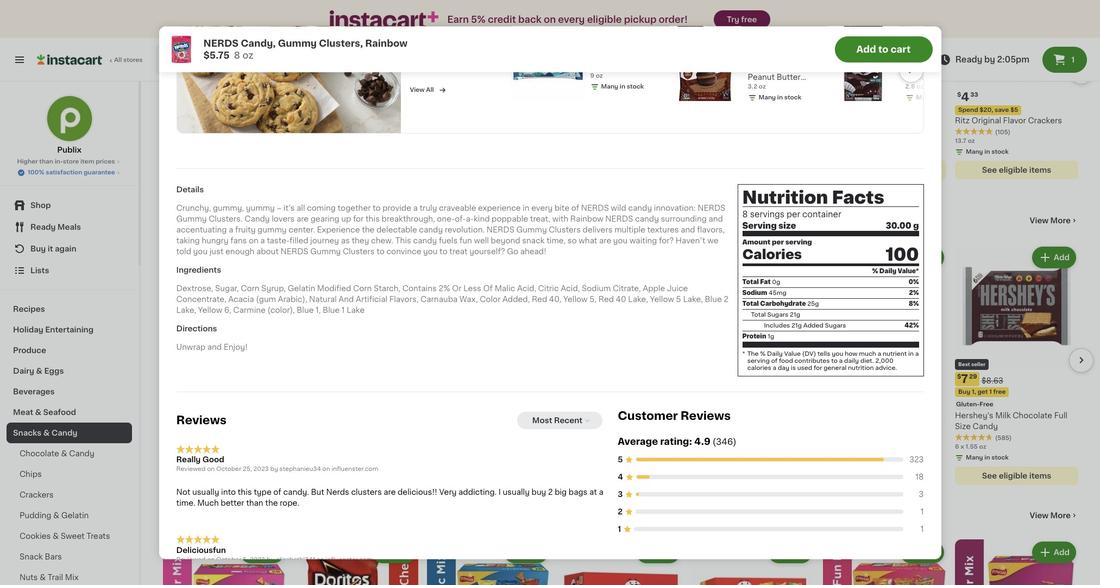 Task type: describe. For each thing, give the bounding box(es) containing it.
40
[[616, 296, 626, 303]]

nutrition facts
[[742, 189, 884, 207]]

mix
[[65, 574, 79, 581]]

total for total carbohydrate
[[742, 301, 759, 307]]

sodium inside dextrose, sugar, corn syrup, gelatin modified corn starch, contains 2% or less of malic acid, citric acid, sodium citrate, apple juice concentrate, acacia (gum arabic), natural and artificial flavors, carnauba wax, color added, red 40, yellow 5, red 40 lake, yellow 5 lake, blue 2 lake, yellow 6, carmine (color), blue 1, blue 1 lake
[[582, 285, 611, 292]]

baking
[[590, 63, 616, 71]]

nerds down the filled
[[281, 248, 308, 255]]

0 vertical spatial are
[[297, 215, 309, 223]]

sugar for 4
[[918, 85, 940, 92]]

cups
[[748, 85, 768, 92]]

seller
[[971, 362, 985, 366]]

in inside the * the % daily value (dv) tells you how much a nutrient in a serving of food contributes to a daily diet. 2,000 calories a day is used for general nutrition advice.
[[908, 351, 914, 357]]

a right nutrient at the bottom right of page
[[915, 351, 919, 357]]

sugar for 6
[[783, 85, 805, 92]]

many down 2.8 oz at top
[[916, 95, 933, 101]]

the inside not usually into this type of candy. but nerds clusters are delicious!! very addicting. i usually buy 2 big bags at a time. much better than the rope.
[[265, 500, 278, 507]]

milk inside kit kat milk chocolate wafer snack size candy
[[454, 388, 469, 395]]

buy for buy it again
[[30, 245, 46, 253]]

$ 3 87 for second the '$3.87 original price: $5.31' element from left
[[693, 91, 713, 102]]

holiday entertaining
[[13, 326, 93, 334]]

2 $3.87 original price: $5.31 element from the left
[[691, 90, 814, 104]]

in down nerds candy, gummy clusters, very berry
[[720, 431, 726, 437]]

see eligible items button for chocolate
[[955, 466, 1078, 485]]

33 inside 4 33
[[178, 92, 186, 98]]

trail
[[48, 574, 63, 581]]

0 horizontal spatial blue
[[297, 307, 314, 314]]

nerds down wild
[[605, 215, 633, 223]]

milk inside publix almonds, milk chocolate- covered
[[358, 388, 373, 395]]

salt inside 'lily's sea salt extra dark chocolate style no sugar added sweets'
[[943, 52, 957, 60]]

credit
[[488, 15, 516, 24]]

oz right 2.8
[[916, 84, 924, 90]]

pudding
[[20, 512, 51, 519]]

a up general
[[839, 358, 843, 364]]

you inside the * the % daily value (dv) tells you how much a nutrient in a serving of food contributes to a daily diet. 2,000 calories a day is used for general nutrition advice.
[[832, 351, 843, 357]]

1 horizontal spatial lake,
[[628, 296, 648, 303]]

reviewed inside deliciousfun reviewed on october 5, 2023 by elizabethl341 on influenster.com
[[176, 557, 206, 563]]

0 horizontal spatial reviews
[[176, 415, 226, 426]]

october inside really good reviewed on october 25, 2023 by stephanieu34 on influenster.com
[[216, 467, 241, 473]]

dark inside 'lily's sea salt extra dark chocolate style no sugar added sweets'
[[927, 63, 945, 71]]

many down baking
[[601, 84, 618, 90]]

average
[[618, 438, 658, 446]]

8 inside nerds candy, gummy clusters, rainbow $5.75 8 oz
[[234, 51, 240, 59]]

1 horizontal spatial chocolate & candy link
[[163, 214, 281, 227]]

$5 for 33
[[218, 107, 226, 113]]

2 horizontal spatial and
[[709, 215, 723, 223]]

daily inside the * the % daily value (dv) tells you how much a nutrient in a serving of food contributes to a daily diet. 2,000 calories a day is used for general nutrition advice.
[[767, 351, 783, 357]]

on right back
[[544, 15, 556, 24]]

many down "cups"
[[759, 95, 776, 101]]

0 vertical spatial 21g
[[790, 312, 800, 318]]

sea inside premium original  topped with sea salt saltine crackers
[[823, 127, 837, 135]]

7 for buy
[[961, 373, 968, 384]]

a left truly
[[413, 204, 418, 212]]

size inside tostitos tortilla chips, original, scoops, party size
[[350, 117, 366, 124]]

0 horizontal spatial yellow
[[198, 307, 222, 314]]

2 vertical spatial total
[[751, 312, 766, 318]]

this
[[395, 237, 411, 245]]

time.
[[176, 500, 195, 507]]

you right convince
[[423, 248, 438, 255]]

in down lily's milk chocolate style baking chips 9 oz
[[620, 84, 625, 90]]

13.7 oz
[[955, 138, 975, 144]]

oz right 14.5
[[309, 138, 316, 144]]

1 horizontal spatial sodium
[[742, 290, 767, 296]]

2 inside dextrose, sugar, corn syrup, gelatin modified corn starch, contains 2% or less of malic acid, citric acid, sodium citrate, apple juice concentrate, acacia (gum arabic), natural and artificial flavors, carnauba wax, color added, red 40, yellow 5, red 40 lake, yellow 5 lake, blue 2 lake, yellow 6, carmine (color), blue 1, blue 1 lake
[[724, 296, 728, 303]]

instacart logo image
[[37, 53, 102, 66]]

on down deliciousfun
[[207, 557, 215, 563]]

crackers up pudding
[[20, 491, 54, 499]]

to left provide
[[373, 204, 381, 212]]

5, inside dextrose, sugar, corn syrup, gelatin modified corn starch, contains 2% or less of malic acid, citric acid, sodium citrate, apple juice concentrate, acacia (gum arabic), natural and artificial flavors, carnauba wax, color added, red 40, yellow 5, red 40 lake, yellow 5 lake, blue 2 lake, yellow 6, carmine (color), blue 1, blue 1 lake
[[589, 296, 596, 303]]

in up details
[[192, 160, 198, 166]]

ready
[[955, 55, 982, 64]]

0 horizontal spatial and
[[207, 343, 222, 351]]

gummy up snack
[[516, 226, 547, 234]]

$5.31
[[718, 95, 738, 102]]

in down 6 x 1.55 oz in the bottom right of the page
[[984, 454, 990, 460]]

a up 2,000
[[878, 351, 881, 357]]

a left "day"
[[773, 365, 776, 371]]

you left just
[[193, 248, 208, 255]]

candy inside kit kat milk chocolate wafer snack size candy
[[470, 399, 495, 406]]

many up 4.9
[[702, 431, 719, 437]]

really
[[176, 456, 201, 464]]

taking
[[176, 237, 200, 245]]

75 for 4
[[921, 27, 928, 33]]

add inside add to cart button
[[856, 45, 876, 53]]

1 horizontal spatial all
[[426, 87, 434, 93]]

one-
[[437, 215, 455, 223]]

gummy
[[258, 226, 287, 234]]

clusters, for nerds candy, gummy clusters, rainbow
[[559, 399, 593, 406]]

$ 3 87 for first the '$3.87 original price: $5.31' element from left
[[429, 91, 449, 102]]

lily's for 6
[[748, 52, 767, 60]]

items for ritz fresh stacks original crackers
[[237, 177, 259, 185]]

nerds inside nerds candy, gummy clusters, rainbow
[[559, 388, 587, 395]]

on inside crunchy, gummy, yummy – it's all coming together to provide a truly craveable experience in every bite of nerds wild candy innovation: nerds gummy clusters. candy lovers are gearing up for this breakthrough, one-of-a-kind poppable treat, with rainbow nerds candy surrounding and accentuating a fruity gummy center. experience the delectable candy revolution. nerds gummy clusters delivers multiple textures and flavors, taking hungry fans on a taste-filled journey as they chew. this candy fuels fun well beyond snack time, so what are you waiting for? haven't we told you just enough about nerds gummy clusters to convince you to treat yourself? go ahead!
[[249, 237, 258, 245]]

2% inside dextrose, sugar, corn syrup, gelatin modified corn starch, contains 2% or less of malic acid, citric acid, sodium citrate, apple juice concentrate, acacia (gum arabic), natural and artificial flavors, carnauba wax, color added, red 40, yellow 5, red 40 lake, yellow 5 lake, blue 2 lake, yellow 6, carmine (color), blue 1, blue 1 lake
[[439, 285, 450, 292]]

1 vertical spatial 5
[[618, 456, 623, 464]]

1 horizontal spatial daily
[[879, 269, 896, 275]]

& down 'gummy,'
[[228, 214, 238, 226]]

0 vertical spatial %
[[872, 269, 878, 275]]

fresh
[[180, 117, 201, 124]]

oz up 4.9
[[696, 420, 704, 426]]

1 vertical spatial sugars
[[825, 323, 846, 329]]

see eligible items for chocolate
[[982, 472, 1051, 479]]

tostitos
[[295, 106, 325, 113]]

free for gluten-free
[[980, 401, 993, 407]]

order!
[[659, 15, 688, 24]]

items for hershey's milk chocolate full size candy
[[1029, 472, 1051, 479]]

size inside "haribo gummi candy, sweet & sour, twin snakes, party size"
[[925, 399, 941, 406]]

2 horizontal spatial yellow
[[650, 296, 674, 303]]

see for ritz fresh stacks original crackers
[[190, 177, 205, 185]]

artificial
[[356, 296, 387, 303]]

a up 'about'
[[260, 237, 265, 245]]

1.55
[[965, 444, 978, 450]]

18
[[915, 473, 924, 481]]

oz right 1.55
[[979, 444, 986, 450]]

1 $3.87 original price: $5.31 element from the left
[[427, 90, 550, 104]]

twin
[[852, 399, 870, 406]]

8 left '09'
[[596, 27, 604, 38]]

many in stock down lily's milk chocolate style baking chips 9 oz
[[601, 84, 644, 90]]

sea inside 'lily's sea salt extra dark chocolate style no sugar added sweets'
[[926, 52, 941, 60]]

stacks
[[203, 117, 228, 124]]

8 up serving
[[742, 211, 748, 219]]

haven't
[[676, 237, 705, 245]]

gearing
[[311, 215, 339, 223]]

it's
[[283, 204, 295, 212]]

nutrition
[[848, 365, 874, 371]]

many in stock down 1.55
[[966, 454, 1009, 460]]

on right elizabethl341
[[317, 557, 324, 563]]

publix for publix
[[57, 146, 81, 154]]

m&m's,
[[163, 388, 191, 395]]

gluten-free vegan
[[296, 79, 357, 85]]

a inside not usually into this type of candy. but nerds clusters are delicious!! very addicting. i usually buy 2 big bags at a time. much better than the rope.
[[599, 489, 603, 496]]

very inside not usually into this type of candy. but nerds clusters are delicious!! very addicting. i usually buy 2 big bags at a time. much better than the rope.
[[439, 489, 457, 496]]

oz right 13.7
[[968, 138, 975, 144]]

at inside pickup at 1640 publix way popup button
[[846, 55, 854, 64]]

75 for 7
[[837, 374, 845, 380]]

99
[[310, 92, 319, 98]]

0 vertical spatial sugars
[[767, 312, 788, 318]]

gummy down crunchy, at left
[[176, 215, 207, 223]]

1 vertical spatial (346)
[[713, 438, 736, 446]]

clusters
[[351, 489, 382, 496]]

& for cookies & sweet treats link
[[53, 532, 59, 540]]

2 horizontal spatial lake,
[[683, 296, 703, 303]]

yourself?
[[469, 248, 505, 255]]

2 horizontal spatial are
[[599, 237, 611, 245]]

clusters, for nerds candy, gummy clusters, very berry
[[691, 399, 725, 406]]

1 horizontal spatial 2
[[618, 508, 623, 516]]

in down butter
[[777, 95, 783, 101]]

carbohydrate
[[760, 301, 806, 307]]

fruity
[[235, 226, 256, 234]]

nerds up beyond
[[487, 226, 514, 234]]

6 inside item carousel region
[[955, 444, 959, 450]]

color
[[480, 296, 501, 303]]

product group containing premium original  topped with sea salt saltine crackers
[[823, 0, 946, 179]]

$ inside $ 4 99
[[297, 92, 301, 98]]

–
[[277, 204, 282, 212]]

8%
[[909, 301, 919, 307]]

party inside tostitos tortilla chips, original, scoops, party size
[[328, 117, 348, 124]]

candy, for nerds candy, gummy clusters, very berry
[[721, 388, 748, 395]]

fat
[[760, 279, 771, 285]]

cookies & sweet treats
[[20, 532, 110, 540]]

many in stock up 4.9
[[702, 431, 745, 437]]

directions
[[176, 325, 217, 333]]

2 horizontal spatial blue
[[705, 296, 722, 303]]

2 vertical spatial added
[[803, 323, 823, 329]]

many in stock up with
[[916, 95, 959, 101]]

added for 6
[[748, 96, 773, 103]]

dairy & eggs link
[[7, 361, 132, 381]]

clusters, for nerds candy, gummy clusters, rainbow $5.75 8 oz
[[319, 39, 363, 47]]

eligible down (105) at the top right of the page
[[999, 166, 1027, 174]]

oz inside "product" group
[[564, 420, 572, 426]]

gummi
[[856, 388, 884, 395]]

assortment
[[190, 409, 235, 417]]

save for 33
[[203, 107, 217, 113]]

service type group
[[635, 49, 785, 71]]

gummy down journey
[[310, 248, 341, 255]]

for inside crunchy, gummy, yummy – it's all coming together to provide a truly craveable experience in every bite of nerds wild candy innovation: nerds gummy clusters. candy lovers are gearing up for this breakthrough, one-of-a-kind poppable treat, with rainbow nerds candy surrounding and accentuating a fruity gummy center. experience the delectable candy revolution. nerds gummy clusters delivers multiple textures and flavors, taking hungry fans on a taste-filled journey as they chew. this candy fuels fun well beyond snack time, so what are you waiting for? haven't we told you just enough about nerds gummy clusters to convince you to treat yourself? go ahead!
[[353, 215, 364, 223]]

wafer
[[513, 388, 535, 395]]

rainbow for nerds candy, gummy clusters, rainbow $5.75 8 oz
[[365, 39, 407, 47]]

1 usually from the left
[[192, 489, 219, 496]]

chocolate inside 'lily's sea salt extra dark chocolate style no sugar added sweets'
[[905, 74, 945, 81]]

enough
[[225, 248, 254, 255]]

nerds up flavors,
[[698, 204, 725, 212]]

candy right this
[[413, 237, 437, 245]]

average rating: 4.9 (346)
[[618, 438, 736, 446]]

gummy,
[[213, 204, 244, 212]]

5 inside dextrose, sugar, corn syrup, gelatin modified corn starch, contains 2% or less of malic acid, citric acid, sodium citrate, apple juice concentrate, acacia (gum arabic), natural and artificial flavors, carnauba wax, color added, red 40, yellow 5, red 40 lake, yellow 5 lake, blue 2 lake, yellow 6, carmine (color), blue 1, blue 1 lake
[[676, 296, 681, 303]]

& for dairy & eggs link
[[36, 367, 42, 375]]

amount per serving
[[742, 239, 812, 246]]

% inside the * the % daily value (dv) tells you how much a nutrient in a serving of food contributes to a daily diet. 2,000 calories a day is used for general nutrition advice.
[[760, 351, 766, 357]]

ready by 2:05pm link
[[938, 53, 1029, 66]]

dark inside lily's dark chocolate style peanut butter cups no sugar added sweets
[[769, 52, 787, 60]]

in inside crunchy, gummy, yummy – it's all coming together to provide a truly craveable experience in every bite of nerds wild candy innovation: nerds gummy clusters. candy lovers are gearing up for this breakthrough, one-of-a-kind poppable treat, with rainbow nerds candy surrounding and accentuating a fruity gummy center. experience the delectable candy revolution. nerds gummy clusters delivers multiple textures and flavors, taking hungry fans on a taste-filled journey as they chew. this candy fuels fun well beyond snack time, so what are you waiting for? haven't we told you just enough about nerds gummy clusters to convince you to treat yourself? go ahead!
[[523, 204, 529, 212]]

8 inside "product" group
[[559, 420, 563, 426]]

1 vegan from the left
[[338, 79, 357, 85]]

1 horizontal spatial 2%
[[909, 290, 919, 296]]

lily's for 4
[[905, 52, 925, 60]]

diet.
[[860, 358, 874, 364]]

hungry
[[202, 237, 229, 245]]

pickup at 1640 publix way button
[[798, 45, 925, 75]]

by inside really good reviewed on october 25, 2023 by stephanieu34 on influenster.com
[[270, 467, 278, 473]]

milk inside the m&m's, twix & snickers fun size milk chocolate christmas candy assortment bulk candy
[[181, 399, 196, 406]]

of inside crunchy, gummy, yummy – it's all coming together to provide a truly craveable experience in every bite of nerds wild candy innovation: nerds gummy clusters. candy lovers are gearing up for this breakthrough, one-of-a-kind poppable treat, with rainbow nerds candy surrounding and accentuating a fruity gummy center. experience the delectable candy revolution. nerds gummy clusters delivers multiple textures and flavors, taking hungry fans on a taste-filled journey as they chew. this candy fuels fun well beyond snack time, so what are you waiting for? haven't we told you just enough about nerds gummy clusters to convince you to treat yourself? go ahead!
[[571, 204, 579, 212]]

see eligible items for stacks
[[190, 177, 259, 185]]

flavor
[[1003, 117, 1026, 124]]

candy up textures
[[635, 215, 659, 223]]

reviewed inside really good reviewed on october 25, 2023 by stephanieu34 on influenster.com
[[176, 467, 206, 473]]

& inside the m&m's, twix & snickers fun size milk chocolate christmas candy assortment bulk candy
[[212, 388, 218, 395]]

to down "fuels"
[[440, 248, 447, 255]]

original inside ritz fresh stacks original crackers
[[230, 117, 260, 124]]

view inside view all link
[[410, 87, 425, 93]]

per for serving
[[772, 239, 784, 246]]

0 horizontal spatial gelatin
[[61, 512, 89, 519]]

$7.75 for first the $4.99 original price: $7.75 element from left
[[323, 95, 342, 102]]

candy, inside "haribo gummi candy, sweet & sour, twin snakes, party size"
[[886, 388, 913, 395]]

on down good
[[207, 467, 215, 473]]

many down 1.55
[[966, 454, 983, 460]]

see for premium original  topped with sea salt saltine crackers
[[850, 166, 865, 174]]

publix logo image
[[45, 95, 93, 142]]

1 vertical spatial clusters
[[343, 248, 375, 255]]

style for butter
[[789, 63, 809, 71]]

$ inside $ 7 29
[[957, 374, 961, 380]]

nerds inside nerds candy, gummy clusters, rainbow $5.75 8 oz
[[203, 39, 239, 47]]

salt inside premium original  topped with sea salt saltine crackers
[[839, 127, 854, 135]]

very inside nerds candy, gummy clusters, very berry
[[727, 399, 744, 406]]

with
[[921, 117, 939, 124]]

unwrap and enjoy!
[[176, 343, 248, 351]]

buy it again link
[[7, 238, 132, 260]]

chocolate down crunchy, at left
[[163, 214, 226, 226]]

oz inside lily's milk chocolate style baking chips 9 oz
[[596, 73, 603, 79]]

this inside crunchy, gummy, yummy – it's all coming together to provide a truly craveable experience in every bite of nerds wild candy innovation: nerds gummy clusters. candy lovers are gearing up for this breakthrough, one-of-a-kind poppable treat, with rainbow nerds candy surrounding and accentuating a fruity gummy center. experience the delectable candy revolution. nerds gummy clusters delivers multiple textures and flavors, taking hungry fans on a taste-filled journey as they chew. this candy fuels fun well beyond snack time, so what are you waiting for? haven't we told you just enough about nerds gummy clusters to convince you to treat yourself? go ahead!
[[366, 215, 380, 223]]

1 horizontal spatial blue
[[323, 307, 340, 314]]

1 vertical spatial chocolate & candy link
[[7, 443, 132, 464]]

1 $4.99 original price: $7.75 element from the left
[[295, 90, 418, 104]]

& inside "haribo gummi candy, sweet & sour, twin snakes, party size"
[[823, 399, 829, 406]]

(585)
[[995, 435, 1012, 441]]

0 vertical spatial all
[[114, 57, 122, 63]]

eligible up '09'
[[587, 15, 622, 24]]

0 horizontal spatial chips
[[20, 470, 42, 478]]

$20, for 4
[[980, 107, 993, 113]]

starch,
[[374, 285, 400, 292]]

product group containing nerds candy, gummy clusters, rainbow
[[559, 244, 682, 437]]

details
[[176, 186, 204, 194]]

1640
[[856, 55, 877, 64]]

guarantee
[[84, 169, 115, 175]]

$ inside "$ 7 75"
[[825, 374, 829, 380]]

0 vertical spatial serving
[[785, 239, 812, 246]]

eligible for sea
[[867, 166, 895, 174]]

calories
[[742, 249, 802, 261]]

stores
[[123, 57, 143, 63]]

$7.75 for second the $4.99 original price: $7.75 element from the left
[[587, 95, 606, 102]]

many in stock up details
[[174, 160, 217, 166]]

0 horizontal spatial 6
[[754, 27, 762, 38]]

nerds up delivers
[[581, 204, 609, 212]]

buy it again
[[30, 245, 76, 253]]

ritz for $
[[955, 117, 970, 124]]

oz inside nerds candy, gummy clusters, rainbow $5.75 8 oz
[[242, 51, 253, 59]]

citrate,
[[613, 285, 641, 292]]

a down clusters.
[[229, 226, 233, 234]]

1 view more link from the top
[[1030, 215, 1078, 226]]

to inside button
[[878, 45, 888, 53]]

much
[[859, 351, 876, 357]]

kind
[[474, 215, 490, 223]]

0 vertical spatial clusters
[[549, 226, 581, 234]]

1 corn from the left
[[241, 285, 259, 292]]

bulk
[[237, 409, 253, 417]]

up
[[341, 215, 351, 223]]

0 horizontal spatial lake,
[[176, 307, 196, 314]]

many down 13.7 oz
[[966, 149, 983, 155]]

in down ritz original flavor crackers
[[984, 149, 990, 155]]

pickup
[[624, 15, 656, 24]]

rainbow inside crunchy, gummy, yummy – it's all coming together to provide a truly craveable experience in every bite of nerds wild candy innovation: nerds gummy clusters. candy lovers are gearing up for this breakthrough, one-of-a-kind poppable treat, with rainbow nerds candy surrounding and accentuating a fruity gummy center. experience the delectable candy revolution. nerds gummy clusters delivers multiple textures and flavors, taking hungry fans on a taste-filled journey as they chew. this candy fuels fun well beyond snack time, so what are you waiting for? haven't we told you just enough about nerds gummy clusters to convince you to treat yourself? go ahead!
[[570, 215, 603, 223]]

see eligible items button for topped
[[823, 161, 946, 179]]

size inside hershey's milk chocolate full size candy
[[955, 422, 971, 430]]

2 corn from the left
[[353, 285, 372, 292]]

100%
[[28, 169, 44, 175]]

(346) inside "product" group
[[599, 411, 616, 417]]

includes 21g added sugars
[[764, 323, 846, 329]]

2023 inside deliciousfun reviewed on october 5, 2023 by elizabethl341 on influenster.com
[[250, 557, 265, 563]]

convince
[[386, 248, 421, 255]]

chocolate inside lily's dark chocolate style peanut butter cups no sugar added sweets
[[748, 63, 787, 71]]

45mg
[[769, 290, 786, 296]]

chocolate down snacks & candy
[[20, 450, 59, 457]]

serving inside the * the % daily value (dv) tells you how much a nutrient in a serving of food contributes to a daily diet. 2,000 calories a day is used for general nutrition advice.
[[747, 358, 770, 364]]

fun
[[459, 237, 472, 245]]

$20, for 33
[[188, 107, 201, 113]]

october inside deliciousfun reviewed on october 5, 2023 by elizabethl341 on influenster.com
[[216, 557, 241, 563]]

beyond
[[491, 237, 520, 245]]

candy right wild
[[628, 204, 652, 212]]

influenster.com inside deliciousfun reviewed on october 5, 2023 by elizabethl341 on influenster.com
[[326, 557, 372, 563]]

eligible for crackers
[[207, 177, 235, 185]]

$ inside $ 4 75
[[907, 27, 911, 33]]

$7.75 original price: $9.75 element
[[823, 372, 946, 386]]

1 horizontal spatial yellow
[[563, 296, 588, 303]]

see eligible items for flavor
[[982, 166, 1051, 174]]

many in stock down 13.7 oz
[[966, 149, 1009, 155]]

customer
[[618, 410, 678, 422]]

item carousel region containing 7
[[163, 240, 1093, 491]]

1 horizontal spatial every
[[558, 15, 585, 24]]

save for 4
[[995, 107, 1009, 113]]

size inside the m&m's, twix & snickers fun size milk chocolate christmas candy assortment bulk candy
[[163, 399, 179, 406]]

items for premium original  topped with sea salt saltine crackers
[[897, 166, 919, 174]]

ritz for 4
[[163, 117, 178, 124]]

snacks & candy link
[[7, 423, 132, 443]]

3 vegan from the left
[[692, 79, 711, 85]]

add to cart
[[856, 45, 911, 53]]

beverages link
[[7, 381, 132, 402]]

1 87 from the left
[[442, 92, 449, 98]]

eggs
[[44, 367, 64, 375]]

nerds candy, gummy clusters, rainbow
[[559, 388, 648, 406]]

eligible for size
[[999, 472, 1027, 479]]

& for pudding & gelatin link
[[53, 512, 59, 519]]

many in stock down butter
[[759, 95, 801, 101]]



Task type: vqa. For each thing, say whether or not it's contained in the screenshot.
leftmost the %
yes



Task type: locate. For each thing, give the bounding box(es) containing it.
1 vertical spatial this
[[238, 489, 252, 496]]

8 right most
[[559, 420, 563, 426]]

0 horizontal spatial sweets
[[775, 96, 803, 103]]

oz right 9
[[596, 73, 603, 79]]

see eligible items button for flavor
[[955, 161, 1078, 179]]

8 oz
[[559, 420, 572, 426], [691, 420, 704, 426]]

addicting.
[[458, 489, 497, 496]]

to up pickup at 1640 publix way
[[878, 45, 888, 53]]

1 sweets from the left
[[775, 96, 803, 103]]

25,
[[243, 467, 252, 473]]

item carousel region
[[163, 0, 1093, 196], [163, 240, 1093, 491]]

sour,
[[831, 399, 850, 406]]

0 vertical spatial 5,
[[589, 296, 596, 303]]

2 inside not usually into this type of candy. but nerds clusters are delicious!! very addicting. i usually buy 2 big bags at a time. much better than the rope.
[[548, 489, 553, 496]]

on up but at the bottom of the page
[[322, 467, 330, 473]]

1 8 oz from the left
[[559, 420, 572, 426]]

see eligible items button
[[823, 161, 946, 179], [955, 161, 1078, 179], [163, 171, 286, 190], [955, 466, 1078, 485]]

lily's inside lily's milk chocolate style baking chips 9 oz
[[590, 41, 609, 49]]

2 7 from the left
[[961, 373, 968, 384]]

2 87 from the left
[[706, 92, 713, 98]]

None search field
[[155, 45, 621, 75]]

1 vertical spatial than
[[246, 500, 263, 507]]

1, inside dextrose, sugar, corn syrup, gelatin modified corn starch, contains 2% or less of malic acid, citric acid, sodium citrate, apple juice concentrate, acacia (gum arabic), natural and artificial flavors, carnauba wax, color added, red 40, yellow 5, red 40 lake, yellow 5 lake, blue 2 lake, yellow 6, carmine (color), blue 1, blue 1 lake
[[316, 307, 321, 314]]

0 horizontal spatial 2%
[[439, 285, 450, 292]]

0 vertical spatial dark
[[769, 52, 787, 60]]

0 vertical spatial free
[[741, 16, 757, 23]]

nuts
[[20, 574, 38, 581]]

lake, down concentrate,
[[176, 307, 196, 314]]

& right meat
[[35, 408, 41, 416]]

14.5
[[295, 138, 308, 144]]

item carousel region containing 4
[[163, 0, 1093, 196]]

gelatin up arabic),
[[288, 285, 315, 292]]

2 $20, from the left
[[980, 107, 993, 113]]

ritz original flavor crackers
[[955, 117, 1062, 124]]

(color),
[[268, 307, 295, 314]]

8 up 4.9
[[691, 420, 695, 426]]

milk down 'm&m's,'
[[181, 399, 196, 406]]

2 save from the left
[[995, 107, 1009, 113]]

1 horizontal spatial serving
[[785, 239, 812, 246]]

0 horizontal spatial publix
[[57, 146, 81, 154]]

sea right way
[[926, 52, 941, 60]]

sponsored badge image inside "product" group
[[559, 428, 592, 434]]

1 vertical spatial influenster.com
[[326, 557, 372, 563]]

g
[[913, 222, 919, 230]]

this down together
[[366, 215, 380, 223]]

33 inside $ 4 33
[[970, 92, 978, 98]]

chocolate up baking
[[590, 52, 630, 60]]

3 original from the left
[[972, 117, 1001, 124]]

1 inside dextrose, sugar, corn syrup, gelatin modified corn starch, contains 2% or less of malic acid, citric acid, sodium citrate, apple juice concentrate, acacia (gum arabic), natural and artificial flavors, carnauba wax, color added, red 40, yellow 5, red 40 lake, yellow 5 lake, blue 2 lake, yellow 6, carmine (color), blue 1, blue 1 lake
[[342, 307, 345, 314]]

0 horizontal spatial sugar
[[783, 85, 805, 92]]

journey
[[310, 237, 339, 245]]

0 horizontal spatial sponsored badge image
[[559, 428, 592, 434]]

container
[[802, 211, 841, 219]]

candy, inside nerds candy, gummy clusters, rainbow
[[589, 388, 616, 395]]

oz right most
[[564, 420, 572, 426]]

most
[[532, 417, 552, 425]]

2 $4.99 original price: $7.75 element from the left
[[559, 90, 682, 104]]

$ inside "$ 8 09"
[[592, 27, 596, 33]]

1 horizontal spatial usually
[[503, 489, 530, 496]]

every right back
[[558, 15, 585, 24]]

0 vertical spatial this
[[366, 215, 380, 223]]

1 horizontal spatial salt
[[943, 52, 957, 60]]

2 $5 from the left
[[1010, 107, 1018, 113]]

nerds inside nerds candy, gummy clusters, very berry
[[691, 388, 719, 395]]

see for hershey's milk chocolate full size candy
[[982, 472, 997, 479]]

gelatin up cookies & sweet treats link
[[61, 512, 89, 519]]

milk up '(585)'
[[995, 412, 1011, 419]]

of
[[483, 285, 493, 292]]

0 vertical spatial by
[[984, 55, 995, 64]]

deliciousfun reviewed on october 5, 2023 by elizabethl341 on influenster.com
[[176, 547, 372, 563]]

0 horizontal spatial per
[[772, 239, 784, 246]]

0 horizontal spatial (346)
[[599, 411, 616, 417]]

(163)
[[731, 129, 746, 135]]

$7.75 down 9
[[587, 95, 606, 102]]

gummy inside nerds candy, gummy clusters, rainbow $5.75 8 oz
[[278, 39, 317, 47]]

0 horizontal spatial all
[[114, 57, 122, 63]]

2 spend from the left
[[958, 107, 978, 113]]

1 $7.75 from the left
[[323, 95, 342, 102]]

& for nuts & trail mix link
[[40, 574, 46, 581]]

the down type
[[265, 500, 278, 507]]

$4.99 original price: $7.75 element
[[295, 90, 418, 104], [559, 90, 682, 104]]

&
[[228, 214, 238, 226], [36, 367, 42, 375], [212, 388, 218, 395], [823, 399, 829, 406], [35, 408, 41, 416], [43, 429, 50, 437], [61, 450, 67, 457], [53, 512, 59, 519], [53, 532, 59, 540], [40, 574, 46, 581]]

(16)
[[731, 411, 742, 417]]

$5 for 4
[[1010, 107, 1018, 113]]

1, down natural
[[316, 307, 321, 314]]

publix for publix almonds, milk chocolate- covered
[[295, 388, 318, 395]]

clusters, inside nerds candy, gummy clusters, rainbow $5.75 8 oz
[[319, 39, 363, 47]]

added down 25g
[[803, 323, 823, 329]]

total
[[742, 279, 759, 285], [742, 301, 759, 307], [751, 312, 766, 318]]

lily's dark chocolate style peanut butter cups no sugar added sweets
[[748, 52, 809, 103]]

publix link
[[45, 95, 93, 155]]

2 vertical spatial style
[[947, 74, 966, 81]]

0 horizontal spatial serving
[[747, 358, 770, 364]]

snacks & candy
[[13, 429, 77, 437]]

x
[[960, 444, 964, 450]]

63
[[763, 27, 771, 33]]

1 vertical spatial free
[[980, 401, 993, 407]]

style inside 'lily's sea salt extra dark chocolate style no sugar added sweets'
[[947, 74, 966, 81]]

food
[[779, 358, 793, 364]]

0 horizontal spatial snack
[[20, 553, 43, 561]]

1 spend from the left
[[166, 107, 186, 113]]

crackers inside premium original  topped with sea salt saltine crackers
[[884, 127, 918, 135]]

4
[[911, 27, 920, 38], [169, 91, 177, 102], [301, 91, 309, 102], [565, 91, 573, 102], [961, 91, 969, 102], [618, 473, 623, 481]]

1 horizontal spatial and
[[681, 226, 695, 234]]

1 ritz from the left
[[163, 117, 178, 124]]

see eligible items up facts
[[850, 166, 919, 174]]

0 horizontal spatial 5,
[[243, 557, 248, 563]]

clusters, inside nerds candy, gummy clusters, very berry
[[691, 399, 725, 406]]

meat & seafood link
[[7, 402, 132, 423]]

this inside not usually into this type of candy. but nerds clusters are delicious!! very addicting. i usually buy 2 big bags at a time. much better than the rope.
[[238, 489, 252, 496]]

publix inside publix almonds, milk chocolate- covered
[[295, 388, 318, 395]]

2 acid, from the left
[[561, 285, 580, 292]]

see
[[850, 166, 865, 174], [982, 166, 997, 174], [190, 177, 205, 185], [982, 472, 997, 479]]

see eligible items button for stacks
[[163, 171, 286, 190]]

2 more from the top
[[1050, 512, 1071, 519]]

2 item carousel region from the top
[[163, 240, 1093, 491]]

$5.75
[[203, 51, 230, 59]]

breakthrough,
[[382, 215, 435, 223]]

1 $20, from the left
[[188, 107, 201, 113]]

candy down one-
[[419, 226, 443, 234]]

sponsored badge image
[[559, 428, 592, 434], [691, 441, 724, 447]]

see down (105) at the top right of the page
[[982, 166, 997, 174]]

to inside the * the % daily value (dv) tells you how much a nutrient in a serving of food contributes to a daily diet. 2,000 calories a day is used for general nutrition advice.
[[831, 358, 838, 364]]

8 oz right most
[[559, 420, 572, 426]]

0 vertical spatial 2023
[[253, 467, 269, 473]]

get
[[977, 389, 988, 395]]

2 sweets from the left
[[905, 96, 933, 103]]

1 reviewed from the top
[[176, 467, 206, 473]]

2 sugar from the left
[[918, 85, 940, 92]]

75 inside "$ 7 75"
[[837, 374, 845, 380]]

$ 8 09
[[592, 27, 614, 38]]

1 acid, from the left
[[517, 285, 536, 292]]

original for premium original  topped with sea salt saltine crackers
[[859, 117, 889, 124]]

1 vertical spatial all
[[426, 87, 434, 93]]

size inside kit kat milk chocolate wafer snack size candy
[[452, 399, 468, 406]]

0 horizontal spatial for
[[353, 215, 364, 223]]

than down type
[[246, 500, 263, 507]]

of inside not usually into this type of candy. but nerds clusters are delicious!! very addicting. i usually buy 2 big bags at a time. much better than the rope.
[[273, 489, 281, 496]]

red left 40
[[598, 296, 614, 303]]

rainbow up delivers
[[570, 215, 603, 223]]

2 view more link from the top
[[1030, 510, 1078, 521]]

2 horizontal spatial publix
[[879, 55, 905, 64]]

2 original from the left
[[859, 117, 889, 124]]

items for ritz original flavor crackers
[[1029, 166, 1051, 174]]

1 vertical spatial 1,
[[972, 389, 976, 395]]

no inside 'lily's sea salt extra dark chocolate style no sugar added sweets'
[[905, 85, 916, 92]]

dark right "extra"
[[927, 63, 945, 71]]

crackers right flavor
[[1028, 117, 1062, 124]]

added,
[[502, 296, 530, 303]]

shop
[[30, 202, 51, 209]]

milk right kat
[[454, 388, 469, 395]]

told
[[176, 248, 191, 255]]

spend for 4
[[958, 107, 978, 113]]

0 horizontal spatial ritz
[[163, 117, 178, 124]]

make life sweeter image
[[177, 8, 401, 133]]

chocolate inside kit kat milk chocolate wafer snack size candy
[[471, 388, 511, 395]]

5, inside deliciousfun reviewed on october 5, 2023 by elizabethl341 on influenster.com
[[243, 557, 248, 563]]

clusters down they
[[343, 248, 375, 255]]

and up flavors,
[[709, 215, 723, 223]]

of right type
[[273, 489, 281, 496]]

are inside not usually into this type of candy. but nerds clusters are delicious!! very addicting. i usually buy 2 big bags at a time. much better than the rope.
[[384, 489, 396, 496]]

influenster.com up clusters
[[332, 467, 378, 473]]

2 vertical spatial 2
[[618, 508, 623, 516]]

0 vertical spatial october
[[216, 467, 241, 473]]

added down "ready"
[[942, 85, 968, 92]]

2 $ 3 87 from the left
[[693, 91, 713, 102]]

1 inside 1 button
[[1071, 56, 1075, 64]]

75 inside $ 4 75
[[921, 27, 928, 33]]

1 horizontal spatial reviews
[[680, 410, 731, 422]]

1 vertical spatial 2023
[[250, 557, 265, 563]]

eligible inside "product" group
[[867, 166, 895, 174]]

publix inside popup button
[[879, 55, 905, 64]]

1 horizontal spatial no
[[905, 85, 916, 92]]

1 7 from the left
[[829, 373, 836, 384]]

pudding & gelatin link
[[7, 505, 132, 526]]

to down chew.
[[377, 248, 385, 255]]

contributes
[[795, 358, 830, 364]]

ritz
[[163, 117, 178, 124], [955, 117, 970, 124]]

sponsored badge image down recent
[[559, 428, 592, 434]]

1 vertical spatial %
[[760, 351, 766, 357]]

1 sugar from the left
[[783, 85, 805, 92]]

for down contributes
[[814, 365, 822, 371]]

candy, inside nerds candy, gummy clusters, rainbow $5.75 8 oz
[[241, 39, 276, 47]]

gummy up customer at the bottom right of page
[[618, 388, 648, 395]]

2 red from the left
[[598, 296, 614, 303]]

1 view more from the top
[[1030, 217, 1071, 224]]

spend $20, save $5 for 4
[[958, 107, 1018, 113]]

0 vertical spatial chocolate & candy link
[[163, 214, 281, 227]]

view for 1st view more link from the bottom of the page
[[1030, 512, 1048, 519]]

8 oz up 4.9
[[691, 420, 704, 426]]

well
[[474, 237, 489, 245]]

1 october from the top
[[216, 467, 241, 473]]

75 down general
[[837, 374, 845, 380]]

per for container
[[787, 211, 800, 219]]

2 $7.75 from the left
[[587, 95, 606, 102]]

& for chocolate & candy link to the bottom
[[61, 450, 67, 457]]

(422)
[[203, 422, 219, 428]]

crackers inside ritz fresh stacks original crackers
[[163, 127, 197, 135]]

0 horizontal spatial very
[[439, 489, 457, 496]]

(346) right 4.9
[[713, 438, 736, 446]]

candy, for nerds candy, gummy clusters, rainbow $5.75 8 oz
[[241, 39, 276, 47]]

earn 5% credit back on every eligible pickup order!
[[447, 15, 688, 24]]

1 horizontal spatial snack
[[427, 399, 450, 406]]

used
[[797, 365, 812, 371]]

87
[[442, 92, 449, 98], [706, 92, 713, 98]]

1 vertical spatial snack
[[20, 553, 43, 561]]

earn
[[447, 15, 469, 24]]

chocolate inside the m&m's, twix & snickers fun size milk chocolate christmas candy assortment bulk candy
[[198, 399, 238, 406]]

1 vertical spatial and
[[681, 226, 695, 234]]

0 horizontal spatial spend
[[166, 107, 186, 113]]

1 spend $20, save $5 from the left
[[166, 107, 226, 113]]

just
[[210, 248, 224, 255]]

snack inside kit kat milk chocolate wafer snack size candy
[[427, 399, 450, 406]]

coming
[[307, 204, 336, 212]]

1 horizontal spatial sweet
[[915, 388, 939, 395]]

& right pudding
[[53, 512, 59, 519]]

1 horizontal spatial very
[[727, 399, 744, 406]]

0 horizontal spatial the
[[265, 500, 278, 507]]

red
[[532, 296, 547, 303], [598, 296, 614, 303]]

% right the
[[760, 351, 766, 357]]

no for 4
[[905, 85, 916, 92]]

chocolate-
[[375, 388, 418, 395]]

8 right $5.75
[[234, 51, 240, 59]]

and up haven't in the top of the page
[[681, 226, 695, 234]]

0 vertical spatial 1,
[[316, 307, 321, 314]]

1 vertical spatial 21g
[[792, 323, 802, 329]]

added for 4
[[942, 85, 968, 92]]

0 horizontal spatial sea
[[823, 127, 837, 135]]

0 vertical spatial gluten-
[[296, 79, 320, 85]]

sweets for 6
[[775, 96, 803, 103]]

gummy inside nerds candy, gummy clusters, rainbow
[[618, 388, 648, 395]]

buy for buy 1, get 1 free
[[958, 389, 970, 395]]

pickup at 1640 publix way
[[815, 55, 925, 64]]

2 8 oz from the left
[[691, 420, 704, 426]]

rainbow inside nerds candy, gummy clusters, rainbow $5.75 8 oz
[[365, 39, 407, 47]]

produce
[[13, 347, 46, 354]]

serving size
[[742, 222, 796, 230]]

0 vertical spatial than
[[39, 159, 53, 165]]

0 vertical spatial total
[[742, 279, 759, 285]]

2 horizontal spatial style
[[947, 74, 966, 81]]

style down pickup
[[632, 52, 651, 60]]

sweets for 4
[[905, 96, 933, 103]]

1 vertical spatial view more
[[1030, 512, 1071, 519]]

the inside crunchy, gummy, yummy – it's all coming together to provide a truly craveable experience in every bite of nerds wild candy innovation: nerds gummy clusters. candy lovers are gearing up for this breakthrough, one-of-a-kind poppable treat, with rainbow nerds candy surrounding and accentuating a fruity gummy center. experience the delectable candy revolution. nerds gummy clusters delivers multiple textures and flavors, taking hungry fans on a taste-filled journey as they chew. this candy fuels fun well beyond snack time, so what are you waiting for? haven't we told you just enough about nerds gummy clusters to convince you to treat yourself? go ahead!
[[362, 226, 374, 234]]

sugar,
[[215, 285, 239, 292]]

publix down add to cart
[[879, 55, 905, 64]]

33 up fresh
[[178, 92, 186, 98]]

ahead!
[[520, 248, 546, 255]]

1 horizontal spatial sponsored badge image
[[691, 441, 724, 447]]

total for total fat
[[742, 279, 759, 285]]

a right the bags at the right bottom of page
[[599, 489, 603, 496]]

free for gluten-free vegan
[[320, 79, 333, 85]]

crunchy, gummy, yummy – it's all coming together to provide a truly craveable experience in every bite of nerds wild candy innovation: nerds gummy clusters. candy lovers are gearing up for this breakthrough, one-of-a-kind poppable treat, with rainbow nerds candy surrounding and accentuating a fruity gummy center. experience the delectable candy revolution. nerds gummy clusters delivers multiple textures and flavors, taking hungry fans on a taste-filled journey as they chew. this candy fuels fun well beyond snack time, so what are you waiting for? haven't we told you just enough about nerds gummy clusters to convince you to treat yourself? go ahead!
[[176, 204, 725, 255]]

1 horizontal spatial 1,
[[972, 389, 976, 395]]

chips inside lily's milk chocolate style baking chips 9 oz
[[618, 63, 640, 71]]

protein
[[742, 334, 766, 340]]

spend $20, save $5 for 33
[[166, 107, 226, 113]]

1 vertical spatial serving
[[747, 358, 770, 364]]

1 horizontal spatial spend
[[958, 107, 978, 113]]

so
[[568, 237, 577, 245]]

recent
[[554, 417, 582, 425]]

2 ritz from the left
[[955, 117, 970, 124]]

(dv)
[[802, 351, 816, 357]]

spend for 33
[[166, 107, 186, 113]]

1 horizontal spatial 7
[[961, 373, 968, 384]]

$3.87 original price: $5.31 element
[[427, 90, 550, 104], [691, 90, 814, 104]]

kat
[[439, 388, 452, 395]]

original for ritz original flavor crackers
[[972, 117, 1001, 124]]

sponsored badge image down 'customer reviews'
[[691, 441, 724, 447]]

chips,
[[355, 106, 379, 113]]

sugar inside 'lily's sea salt extra dark chocolate style no sugar added sweets'
[[918, 85, 940, 92]]

2 spend $20, save $5 from the left
[[958, 107, 1018, 113]]

for inside the * the % daily value (dv) tells you how much a nutrient in a serving of food contributes to a daily diet. 2,000 calories a day is used for general nutrition advice.
[[814, 365, 822, 371]]

style inside lily's milk chocolate style baking chips 9 oz
[[632, 52, 651, 60]]

1 horizontal spatial lily's
[[748, 52, 767, 60]]

1 no from the left
[[770, 85, 781, 92]]

nerds
[[326, 489, 349, 496]]

$9.75
[[849, 377, 870, 384]]

1 vertical spatial sweet
[[61, 532, 85, 540]]

2 usually from the left
[[503, 489, 530, 496]]

0 vertical spatial per
[[787, 211, 800, 219]]

0 vertical spatial added
[[942, 85, 968, 92]]

again
[[55, 245, 76, 253]]

2 33 from the left
[[970, 92, 978, 98]]

sugar down butter
[[783, 85, 805, 92]]

0 vertical spatial more
[[1050, 217, 1071, 224]]

blue down natural
[[323, 307, 340, 314]]

candy inside hershey's milk chocolate full size candy
[[973, 422, 998, 430]]

0 horizontal spatial $ 3 87
[[429, 91, 449, 102]]

1 horizontal spatial $4.99 original price: $7.75 element
[[559, 90, 682, 104]]

usually
[[192, 489, 219, 496], [503, 489, 530, 496]]

1 vertical spatial october
[[216, 557, 241, 563]]

candy, inside nerds candy, gummy clusters, very berry
[[721, 388, 748, 395]]

of inside the * the % daily value (dv) tells you how much a nutrient in a serving of food contributes to a daily diet. 2,000 calories a day is used for general nutrition advice.
[[771, 358, 777, 364]]

gelatin inside dextrose, sugar, corn syrup, gelatin modified corn starch, contains 2% or less of malic acid, citric acid, sodium citrate, apple juice concentrate, acacia (gum arabic), natural and artificial flavors, carnauba wax, color added, red 40, yellow 5, red 40 lake, yellow 5 lake, blue 2 lake, yellow 6, carmine (color), blue 1, blue 1 lake
[[288, 285, 315, 292]]

chocolate inside lily's milk chocolate style baking chips 9 oz
[[590, 52, 630, 60]]

save up stacks
[[203, 107, 217, 113]]

5 down juice
[[676, 296, 681, 303]]

2 vegan from the left
[[428, 79, 447, 85]]

you down multiple
[[613, 237, 628, 245]]

& for meat & seafood link
[[35, 408, 41, 416]]

1 $5 from the left
[[218, 107, 226, 113]]

chips right baking
[[618, 63, 640, 71]]

$7.29 original price: $8.63 element
[[955, 372, 1078, 386]]

1 vertical spatial view more link
[[1030, 510, 1078, 521]]

1 vertical spatial 75
[[837, 374, 845, 380]]

rainbow inside nerds candy, gummy clusters, rainbow
[[595, 399, 628, 406]]

0 horizontal spatial save
[[203, 107, 217, 113]]

$ inside $ 4 33
[[957, 92, 961, 98]]

product group
[[163, 0, 286, 190], [823, 0, 946, 179], [955, 0, 1078, 179], [163, 244, 286, 438], [295, 244, 418, 430], [427, 244, 550, 440], [559, 244, 682, 437], [691, 244, 814, 450], [823, 244, 946, 430], [955, 244, 1078, 485], [163, 539, 286, 585], [295, 539, 418, 585], [427, 539, 550, 585], [559, 539, 682, 585], [691, 539, 814, 585], [823, 539, 946, 585], [955, 539, 1078, 585]]

0 horizontal spatial at
[[589, 489, 597, 496]]

1 33 from the left
[[178, 92, 186, 98]]

see eligible items inside "product" group
[[850, 166, 919, 174]]

0 horizontal spatial every
[[531, 204, 553, 212]]

sea down premium
[[823, 127, 837, 135]]

& left trail
[[40, 574, 46, 581]]

oz right $5.75
[[242, 51, 253, 59]]

2 no from the left
[[905, 85, 916, 92]]

2 view more from the top
[[1030, 512, 1071, 519]]

1 horizontal spatial corn
[[353, 285, 372, 292]]

see eligible items for topped
[[850, 166, 919, 174]]

dark up butter
[[769, 52, 787, 60]]

chocolate inside hershey's milk chocolate full size candy
[[1013, 412, 1052, 419]]

almonds,
[[320, 388, 356, 395]]

october down deliciousfun
[[216, 557, 241, 563]]

2 october from the top
[[216, 557, 241, 563]]

gummy
[[278, 39, 317, 47], [176, 215, 207, 223], [516, 226, 547, 234], [310, 248, 341, 255], [618, 388, 648, 395], [750, 388, 780, 395]]

gummy inside nerds candy, gummy clusters, very berry
[[750, 388, 780, 395]]

see for ritz original flavor crackers
[[982, 166, 997, 174]]

2 vertical spatial by
[[267, 557, 274, 563]]

$5 up flavor
[[1010, 107, 1018, 113]]

candy.
[[283, 489, 309, 496]]

milk
[[611, 41, 627, 49], [358, 388, 373, 395], [454, 388, 469, 395], [181, 399, 196, 406], [995, 412, 1011, 419]]

8 oz inside "product" group
[[559, 420, 572, 426]]

view for first view more link
[[1030, 217, 1048, 224]]

0 horizontal spatial $3.87 original price: $5.31 element
[[427, 90, 550, 104]]

1 more from the top
[[1050, 217, 1071, 224]]

oz down peanut
[[759, 84, 766, 90]]

(346)
[[599, 411, 616, 417], [713, 438, 736, 446]]

citric
[[538, 285, 559, 292]]

0 horizontal spatial sweet
[[61, 532, 85, 540]]

party
[[328, 117, 348, 124], [903, 399, 923, 406]]

* the % daily value (dv) tells you how much a nutrient in a serving of food contributes to a daily diet. 2,000 calories a day is used for general nutrition advice.
[[742, 351, 919, 371]]

at inside not usually into this type of candy. but nerds clusters are delicious!! very addicting. i usually buy 2 big bags at a time. much better than the rope.
[[589, 489, 597, 496]]

2023 inside really good reviewed on october 25, 2023 by stephanieu34 on influenster.com
[[253, 467, 269, 473]]

chocolate left wafer
[[471, 388, 511, 395]]

0 vertical spatial 5
[[676, 296, 681, 303]]

candy, for nerds candy, gummy clusters, rainbow
[[589, 388, 616, 395]]

milk inside lily's milk chocolate style baking chips 9 oz
[[611, 41, 627, 49]]

rainbow down express icon
[[365, 39, 407, 47]]

original inside premium original  topped with sea salt saltine crackers
[[859, 117, 889, 124]]

& for snacks & candy link
[[43, 429, 50, 437]]

see up details
[[190, 177, 205, 185]]

1 vertical spatial sponsored badge image
[[691, 441, 724, 447]]

we
[[707, 237, 718, 245]]

5, left 40
[[589, 296, 596, 303]]

malic
[[495, 285, 515, 292]]

chocolate & candy down 'gummy,'
[[163, 214, 281, 226]]

corn up artificial
[[353, 285, 372, 292]]

contains
[[402, 285, 437, 292]]

this
[[366, 215, 380, 223], [238, 489, 252, 496]]

more
[[1050, 217, 1071, 224], [1050, 512, 1071, 519]]

many in stock
[[601, 84, 644, 90], [759, 95, 801, 101], [916, 95, 959, 101], [966, 149, 1009, 155], [174, 160, 217, 166], [702, 431, 745, 437], [966, 454, 1009, 460]]

gluten- for gluten-free vegan
[[296, 79, 320, 85]]

chips down snacks
[[20, 470, 42, 478]]

0 vertical spatial chocolate & candy
[[163, 214, 281, 226]]

style inside lily's dark chocolate style peanut butter cups no sugar added sweets
[[789, 63, 809, 71]]

$4.99 original price: $7.75 element up the 'chips,'
[[295, 90, 418, 104]]

many up details
[[174, 160, 191, 166]]

facts
[[832, 189, 884, 207]]

5 down average
[[618, 456, 623, 464]]

yellow down apple at the top right of page
[[650, 296, 674, 303]]

crackers down fresh
[[163, 127, 197, 135]]

sweet inside "haribo gummi candy, sweet & sour, twin snakes, party size"
[[915, 388, 939, 395]]

2 reviewed from the top
[[176, 557, 206, 563]]

reviewed down deliciousfun
[[176, 557, 206, 563]]

0 vertical spatial snack
[[427, 399, 450, 406]]

daily
[[844, 358, 859, 364]]

0 vertical spatial view
[[410, 87, 425, 93]]

no down butter
[[770, 85, 781, 92]]

chocolate & candy inside chocolate & candy link
[[20, 450, 94, 457]]

milk inside hershey's milk chocolate full size candy
[[995, 412, 1011, 419]]

0 horizontal spatial added
[[748, 96, 773, 103]]

0 vertical spatial at
[[846, 55, 854, 64]]

eligible up facts
[[867, 166, 895, 174]]

lily's inside lily's dark chocolate style peanut butter cups no sugar added sweets
[[748, 52, 767, 60]]

flavors,
[[389, 296, 419, 303]]

& left "eggs"
[[36, 367, 42, 375]]

0 horizontal spatial style
[[632, 52, 651, 60]]

rainbow for nerds candy, gummy clusters, rainbow
[[595, 399, 628, 406]]

added down "cups"
[[748, 96, 773, 103]]

$5 up stacks
[[218, 107, 226, 113]]

1 horizontal spatial sugars
[[825, 323, 846, 329]]

serving up the calories at right bottom
[[747, 358, 770, 364]]

added inside 'lily's sea salt extra dark chocolate style no sugar added sweets'
[[942, 85, 968, 92]]

$5.75 element
[[691, 372, 814, 386]]

crackers link
[[7, 485, 132, 505]]

added
[[942, 85, 968, 92], [748, 96, 773, 103], [803, 323, 823, 329]]

style for chips
[[632, 52, 651, 60]]

original up (105) at the top right of the page
[[972, 117, 1001, 124]]

0 vertical spatial sweet
[[915, 388, 939, 395]]

influenster.com inside really good reviewed on october 25, 2023 by stephanieu34 on influenster.com
[[332, 467, 378, 473]]

1 horizontal spatial $5
[[1010, 107, 1018, 113]]

sugar inside lily's dark chocolate style peanut butter cups no sugar added sweets
[[783, 85, 805, 92]]

unwrap
[[176, 343, 205, 351]]

eligible
[[587, 15, 622, 24], [867, 166, 895, 174], [999, 166, 1027, 174], [207, 177, 235, 185], [999, 472, 1027, 479]]

lily's image
[[410, 25, 429, 45]]

1 red from the left
[[532, 296, 547, 303]]

customer reviews
[[618, 410, 731, 422]]

7 for haribo
[[829, 373, 836, 384]]

vegan
[[338, 79, 357, 85], [428, 79, 447, 85], [692, 79, 711, 85]]

deliciousfun
[[176, 547, 226, 554]]

for down together
[[353, 215, 364, 223]]

party inside "haribo gummi candy, sweet & sour, twin snakes, party size"
[[903, 399, 923, 406]]

0 vertical spatial 2
[[724, 296, 728, 303]]

0 vertical spatial the
[[362, 226, 374, 234]]

1 save from the left
[[203, 107, 217, 113]]

produce link
[[7, 340, 132, 361]]

gluten- for gluten-free
[[956, 401, 980, 407]]

snack up nuts
[[20, 553, 43, 561]]

0 horizontal spatial vegan
[[338, 79, 357, 85]]

spend $20, save $5 up ritz original flavor crackers
[[958, 107, 1018, 113]]

no for 6
[[770, 85, 781, 92]]

in up with
[[935, 95, 940, 101]]

every inside crunchy, gummy, yummy – it's all coming together to provide a truly craveable experience in every bite of nerds wild candy innovation: nerds gummy clusters. candy lovers are gearing up for this breakthrough, one-of-a-kind poppable treat, with rainbow nerds candy surrounding and accentuating a fruity gummy center. experience the delectable candy revolution. nerds gummy clusters delivers multiple textures and flavors, taking hungry fans on a taste-filled journey as they chew. this candy fuels fun well beyond snack time, so what are you waiting for? haven't we told you just enough about nerds gummy clusters to convince you to treat yourself? go ahead!
[[531, 204, 553, 212]]

than inside not usually into this type of candy. but nerds clusters are delicious!! very addicting. i usually buy 2 big bags at a time. much better than the rope.
[[246, 500, 263, 507]]

chocolate up peanut
[[748, 63, 787, 71]]

holiday
[[13, 326, 43, 334]]

by inside deliciousfun reviewed on october 5, 2023 by elizabethl341 on influenster.com
[[267, 557, 274, 563]]

1 original from the left
[[230, 117, 260, 124]]

1 item carousel region from the top
[[163, 0, 1093, 196]]

chocolate up 2.8 oz at top
[[905, 74, 945, 81]]

$ inside $ 6 63
[[750, 27, 754, 33]]

2023 left elizabethl341
[[250, 557, 265, 563]]

1 $ 3 87 from the left
[[429, 91, 449, 102]]

% left value*
[[872, 269, 878, 275]]

(105)
[[995, 129, 1010, 135]]

*
[[742, 351, 745, 357]]

1 vertical spatial chips
[[20, 470, 42, 478]]

express icon image
[[330, 11, 439, 29]]

october
[[216, 467, 241, 473], [216, 557, 241, 563]]

cookies
[[20, 532, 51, 540]]

1 vertical spatial sea
[[823, 127, 837, 135]]



